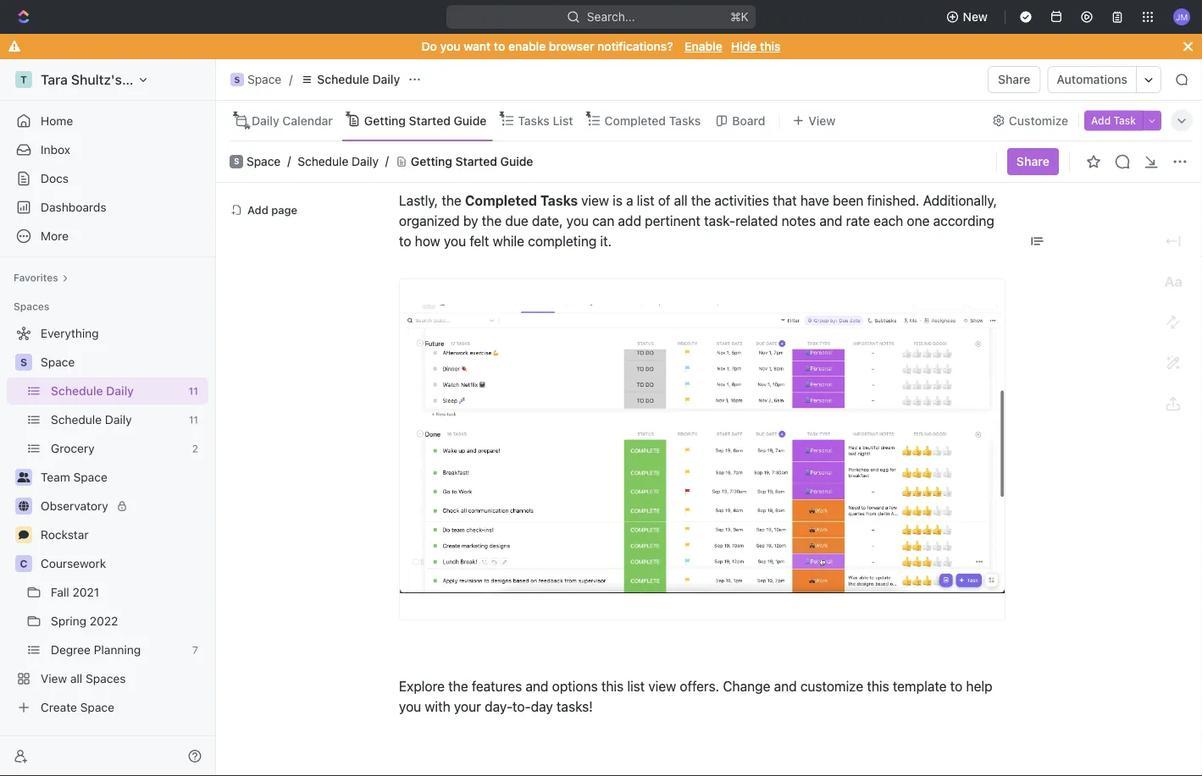 Task type: vqa. For each thing, say whether or not it's contained in the screenshot.
top CLICKUP
no



Task type: locate. For each thing, give the bounding box(es) containing it.
enable
[[508, 39, 546, 53]]

calendar
[[282, 114, 333, 128]]

1 horizontal spatial space, , element
[[230, 73, 244, 86]]

1 vertical spatial spaces
[[86, 672, 126, 686]]

view inside view is a list of all the activities that have been finished. additionally, organized by the due date, you can add pertinent task-related notes and rate each one according to how you felt while completing it.
[[581, 193, 609, 209]]

space down view all spaces link
[[80, 701, 114, 715]]

more
[[41, 229, 69, 243]]

0 horizontal spatial completed
[[465, 193, 537, 209]]

1 horizontal spatial guide
[[500, 155, 533, 169]]

offers.
[[680, 680, 719, 696]]

0 horizontal spatial view
[[581, 193, 609, 209]]

tree inside 'sidebar' navigation
[[7, 320, 208, 722]]

add inside button
[[1091, 115, 1111, 127]]

1 horizontal spatial all
[[674, 193, 688, 209]]

1 horizontal spatial getting
[[411, 155, 452, 169]]

a
[[626, 193, 633, 209]]

favorites button
[[7, 268, 75, 288]]

new
[[963, 10, 988, 24]]

all right of
[[674, 193, 688, 209]]

2 horizontal spatial this
[[867, 680, 889, 696]]

day-
[[485, 700, 513, 716]]

to right 'want'
[[494, 39, 505, 53]]

view inside 'sidebar' navigation
[[41, 672, 67, 686]]

day
[[531, 700, 553, 716]]

automations button
[[1048, 67, 1136, 92]]

s for s space /
[[234, 75, 240, 84]]

guide left tasks list link
[[454, 114, 487, 128]]

add task button
[[1085, 111, 1143, 131]]

s inside s space
[[234, 157, 239, 166]]

tree containing everything
[[7, 320, 208, 722]]

view up create
[[41, 672, 67, 686]]

you down explore
[[399, 700, 421, 716]]

list inside explore the features and options this list view offers. change and customize this template to help you with your day-to-day tasks!
[[627, 680, 645, 696]]

tasks!
[[557, 700, 593, 716]]

share button
[[988, 66, 1041, 93]]

0 vertical spatial completed
[[604, 114, 666, 128]]

0 horizontal spatial and
[[526, 680, 549, 696]]

space link up the add page
[[247, 155, 281, 169]]

0 vertical spatial 11
[[188, 385, 198, 397]]

and right 'change'
[[774, 680, 797, 696]]

share up customize button
[[998, 72, 1031, 86]]

grocery link
[[51, 435, 185, 463]]

list right a at the top
[[637, 193, 655, 209]]

2 horizontal spatial to
[[950, 680, 963, 696]]

7
[[192, 645, 198, 657]]

schedule daily link
[[296, 69, 404, 90], [298, 155, 379, 169], [51, 378, 182, 405], [51, 407, 182, 434]]

coursework, , element
[[15, 556, 32, 573]]

1 vertical spatial completed
[[465, 193, 537, 209]]

0 horizontal spatial to
[[399, 234, 411, 250]]

0 horizontal spatial started
[[409, 114, 451, 128]]

and up day
[[526, 680, 549, 696]]

1 horizontal spatial add
[[1091, 115, 1111, 127]]

add for add task
[[1091, 115, 1111, 127]]

/
[[289, 72, 293, 86]]

t
[[20, 74, 27, 86]]

1 horizontal spatial view
[[809, 114, 836, 128]]

according
[[933, 214, 994, 230]]

1 horizontal spatial space link
[[247, 155, 281, 169]]

view right board
[[809, 114, 836, 128]]

started down the 'do'
[[409, 114, 451, 128]]

spaces down favorites
[[14, 301, 49, 313]]

team space
[[41, 471, 107, 485]]

rockstar link
[[41, 522, 205, 549]]

search...
[[587, 10, 635, 24]]

your
[[454, 700, 481, 716]]

0 horizontal spatial all
[[70, 672, 82, 686]]

s inside navigation
[[20, 357, 27, 369]]

jm button
[[1168, 3, 1195, 31]]

this right the hide
[[760, 39, 781, 53]]

0 horizontal spatial guide
[[454, 114, 487, 128]]

space up observatory
[[73, 471, 107, 485]]

2 vertical spatial to
[[950, 680, 963, 696]]

spaces up create space link
[[86, 672, 126, 686]]

0 horizontal spatial space link
[[41, 349, 205, 376]]

create space link
[[7, 695, 205, 722]]

you left the felt on the top left of page
[[444, 234, 466, 250]]

view button
[[787, 101, 842, 141]]

fall 2021 link
[[51, 580, 205, 607]]

page
[[271, 204, 297, 216]]

finished.
[[867, 193, 920, 209]]

list
[[637, 193, 655, 209], [627, 680, 645, 696]]

felt
[[470, 234, 489, 250]]

the
[[442, 193, 462, 209], [691, 193, 711, 209], [482, 214, 502, 230], [448, 680, 468, 696]]

share down customize button
[[1017, 155, 1050, 169]]

spring 2022 link
[[51, 608, 205, 635]]

1 vertical spatial guide
[[500, 155, 533, 169]]

tasks
[[518, 114, 550, 128], [669, 114, 701, 128], [540, 193, 578, 209]]

2
[[192, 443, 198, 455]]

team
[[41, 471, 70, 485]]

2 vertical spatial s
[[20, 357, 27, 369]]

this
[[760, 39, 781, 53], [601, 680, 624, 696], [867, 680, 889, 696]]

everything link
[[7, 320, 205, 347]]

0 vertical spatial list
[[637, 193, 655, 209]]

space link
[[247, 155, 281, 169], [41, 349, 205, 376]]

space left /
[[247, 72, 282, 86]]

do you want to enable browser notifications? enable hide this
[[422, 39, 781, 53]]

1 vertical spatial view
[[41, 672, 67, 686]]

0 vertical spatial view
[[581, 193, 609, 209]]

dashboards
[[41, 200, 106, 214]]

0 vertical spatial add
[[1091, 115, 1111, 127]]

started up lastly, the completed tasks
[[456, 155, 497, 169]]

completed right list
[[604, 114, 666, 128]]

1 vertical spatial add
[[247, 204, 268, 216]]

space for s space /
[[247, 72, 282, 86]]

been
[[833, 193, 864, 209]]

team space link
[[41, 464, 205, 491]]

daily
[[372, 72, 400, 86], [252, 114, 279, 128], [352, 155, 379, 169], [106, 384, 134, 398], [105, 413, 132, 427]]

0 vertical spatial all
[[674, 193, 688, 209]]

1 horizontal spatial view
[[648, 680, 676, 696]]

view for view all spaces
[[41, 672, 67, 686]]

the up your
[[448, 680, 468, 696]]

guide up lastly, the completed tasks
[[500, 155, 533, 169]]

workspace
[[125, 72, 196, 88]]

completed up due
[[465, 193, 537, 209]]

1 vertical spatial getting
[[411, 155, 452, 169]]

0 horizontal spatial add
[[247, 204, 268, 216]]

0 vertical spatial started
[[409, 114, 451, 128]]

view inside button
[[809, 114, 836, 128]]

1 vertical spatial 11
[[189, 414, 198, 426]]

view is a list of all the activities that have been finished. additionally, organized by the due date, you can add pertinent task-related notes and rate each one according to how you felt while completing it.
[[399, 193, 1001, 250]]

add page
[[247, 204, 297, 216]]

view button
[[787, 109, 842, 133]]

1 vertical spatial space, , element
[[15, 354, 32, 371]]

home
[[41, 114, 73, 128]]

guide
[[454, 114, 487, 128], [500, 155, 533, 169]]

2 horizontal spatial and
[[820, 214, 842, 230]]

schedule
[[317, 72, 369, 86], [298, 155, 349, 169], [51, 384, 103, 398], [51, 413, 102, 427]]

view left offers. at the bottom right of the page
[[648, 680, 676, 696]]

rockstar
[[41, 528, 89, 542]]

do
[[422, 39, 437, 53]]

1 vertical spatial to
[[399, 234, 411, 250]]

user group image
[[17, 473, 30, 483]]

to left help
[[950, 680, 963, 696]]

daily calendar link
[[248, 109, 333, 133]]

the up task- on the right of page
[[691, 193, 711, 209]]

1 vertical spatial all
[[70, 672, 82, 686]]

⌘k
[[730, 10, 749, 24]]

spaces
[[14, 301, 49, 313], [86, 672, 126, 686]]

1 vertical spatial list
[[627, 680, 645, 696]]

list right options
[[627, 680, 645, 696]]

share inside button
[[998, 72, 1031, 86]]

customize button
[[987, 109, 1074, 133]]

0 vertical spatial s
[[234, 75, 240, 84]]

0 vertical spatial spaces
[[14, 301, 49, 313]]

tasks list link
[[515, 109, 573, 133]]

fall 2021
[[51, 586, 99, 600]]

by
[[463, 214, 478, 230]]

each
[[874, 214, 903, 230]]

create
[[41, 701, 77, 715]]

view
[[809, 114, 836, 128], [41, 672, 67, 686]]

and down have
[[820, 214, 842, 230]]

add left task
[[1091, 115, 1111, 127]]

add left page
[[247, 204, 268, 216]]

1 horizontal spatial completed
[[604, 114, 666, 128]]

0 vertical spatial view
[[809, 114, 836, 128]]

help
[[966, 680, 993, 696]]

all up create space at left bottom
[[70, 672, 82, 686]]

1 horizontal spatial to
[[494, 39, 505, 53]]

schedule daily down calendar
[[298, 155, 379, 169]]

list inside view is a list of all the activities that have been finished. additionally, organized by the due date, you can add pertinent task-related notes and rate each one according to how you felt while completing it.
[[637, 193, 655, 209]]

1 vertical spatial started
[[456, 155, 497, 169]]

1 vertical spatial s
[[234, 157, 239, 166]]

this right options
[[601, 680, 624, 696]]

0 vertical spatial share
[[998, 72, 1031, 86]]

getting started guide up lastly, the completed tasks
[[411, 155, 533, 169]]

getting started guide down the 'do'
[[364, 114, 487, 128]]

tree
[[7, 320, 208, 722]]

more button
[[7, 223, 208, 250]]

spring 2022
[[51, 615, 118, 629]]

this left template
[[867, 680, 889, 696]]

tasks left list
[[518, 114, 550, 128]]

1 11 from the top
[[188, 385, 198, 397]]

s inside s space /
[[234, 75, 240, 84]]

space, , element
[[230, 73, 244, 86], [15, 354, 32, 371]]

notifications?
[[597, 39, 673, 53]]

2 11 from the top
[[189, 414, 198, 426]]

add
[[1091, 115, 1111, 127], [247, 204, 268, 216]]

space link down everything link
[[41, 349, 205, 376]]

1 vertical spatial view
[[648, 680, 676, 696]]

0 horizontal spatial getting
[[364, 114, 406, 128]]

view up can
[[581, 193, 609, 209]]

it.
[[600, 234, 612, 250]]

0 horizontal spatial view
[[41, 672, 67, 686]]

getting right calendar
[[364, 114, 406, 128]]

space down daily calendar link
[[247, 155, 281, 169]]

getting up the lastly, in the top left of the page
[[411, 155, 452, 169]]

to left the how
[[399, 234, 411, 250]]



Task type: describe. For each thing, give the bounding box(es) containing it.
view all spaces link
[[7, 666, 205, 693]]

s for s space
[[234, 157, 239, 166]]

spring
[[51, 615, 86, 629]]

template
[[893, 680, 947, 696]]

tasks up date,
[[540, 193, 578, 209]]

2022
[[90, 615, 118, 629]]

board link
[[729, 109, 765, 133]]

space for team space
[[73, 471, 107, 485]]

coursework link
[[41, 551, 205, 578]]

everything
[[41, 327, 99, 341]]

comment image
[[19, 530, 29, 541]]

while
[[493, 234, 524, 250]]

tara shultz's workspace
[[41, 72, 196, 88]]

board
[[732, 114, 765, 128]]

view for view
[[809, 114, 836, 128]]

related
[[736, 214, 778, 230]]

to inside explore the features and options this list view offers. change and customize this template to help you with your day-to-day tasks!
[[950, 680, 963, 696]]

one
[[907, 214, 930, 230]]

daily calendar
[[252, 114, 333, 128]]

change
[[723, 680, 770, 696]]

0 vertical spatial space, , element
[[230, 73, 244, 86]]

grocery
[[51, 442, 95, 456]]

home link
[[7, 108, 208, 135]]

schedule daily up grocery
[[51, 413, 132, 427]]

space down everything
[[41, 355, 75, 369]]

lastly, the completed tasks
[[399, 193, 581, 209]]

1 horizontal spatial spaces
[[86, 672, 126, 686]]

sidebar navigation
[[0, 59, 219, 777]]

docs link
[[7, 165, 208, 192]]

you right the 'do'
[[440, 39, 461, 53]]

automations
[[1057, 72, 1128, 86]]

coursework
[[41, 557, 106, 571]]

1 horizontal spatial and
[[774, 680, 797, 696]]

shultz's
[[71, 72, 122, 88]]

to-
[[513, 700, 531, 716]]

inbox
[[41, 143, 70, 157]]

the inside explore the features and options this list view offers. change and customize this template to help you with your day-to-day tasks!
[[448, 680, 468, 696]]

options
[[552, 680, 598, 696]]

1 horizontal spatial this
[[760, 39, 781, 53]]

1 vertical spatial getting started guide
[[411, 155, 533, 169]]

have
[[801, 193, 829, 209]]

0 horizontal spatial this
[[601, 680, 624, 696]]

view inside explore the features and options this list view offers. change and customize this template to help you with your day-to-day tasks!
[[648, 680, 676, 696]]

to inside view is a list of all the activities that have been finished. additionally, organized by the due date, you can add pertinent task-related notes and rate each one according to how you felt while completing it.
[[399, 234, 411, 250]]

activities
[[715, 193, 769, 209]]

0 vertical spatial guide
[[454, 114, 487, 128]]

that
[[773, 193, 797, 209]]

1 vertical spatial share
[[1017, 155, 1050, 169]]

jm
[[1176, 12, 1188, 21]]

features
[[472, 680, 522, 696]]

0 vertical spatial getting
[[364, 114, 406, 128]]

notes
[[782, 214, 816, 230]]

customize
[[800, 680, 863, 696]]

observatory link
[[41, 493, 205, 520]]

create space
[[41, 701, 114, 715]]

you up 'completing'
[[567, 214, 589, 230]]

s for s
[[20, 357, 27, 369]]

1 vertical spatial space link
[[41, 349, 205, 376]]

all inside 'sidebar' navigation
[[70, 672, 82, 686]]

want
[[464, 39, 491, 53]]

0 horizontal spatial spaces
[[14, 301, 49, 313]]

and inside view is a list of all the activities that have been finished. additionally, organized by the due date, you can add pertinent task-related notes and rate each one according to how you felt while completing it.
[[820, 214, 842, 230]]

tasks left 'board' link
[[669, 114, 701, 128]]

add
[[618, 214, 641, 230]]

space for create space
[[80, 701, 114, 715]]

0 vertical spatial space link
[[247, 155, 281, 169]]

completed tasks link
[[601, 109, 701, 133]]

degree planning link
[[51, 637, 186, 664]]

task-
[[704, 214, 736, 230]]

browser
[[549, 39, 594, 53]]

customize
[[1009, 114, 1068, 128]]

dropdown menu image
[[1030, 234, 1045, 249]]

the up "organized" at the left
[[442, 193, 462, 209]]

pertinent
[[645, 214, 701, 230]]

list
[[553, 114, 573, 128]]

globe image
[[19, 502, 29, 512]]

add task
[[1091, 115, 1136, 127]]

dashboards link
[[7, 194, 208, 221]]

1 horizontal spatial started
[[456, 155, 497, 169]]

planning
[[94, 643, 141, 657]]

0 horizontal spatial space, , element
[[15, 354, 32, 371]]

schedule daily up calendar
[[317, 72, 400, 86]]

c
[[20, 558, 27, 570]]

enable
[[685, 39, 723, 53]]

degree
[[51, 643, 91, 657]]

new button
[[939, 3, 998, 31]]

all inside view is a list of all the activities that have been finished. additionally, organized by the due date, you can add pertinent task-related notes and rate each one according to how you felt while completing it.
[[674, 193, 688, 209]]

space for s space
[[247, 155, 281, 169]]

getting started guide link
[[361, 109, 487, 133]]

tara shultz's workspace, , element
[[15, 71, 32, 88]]

can
[[592, 214, 615, 230]]

the down lastly, the completed tasks
[[482, 214, 502, 230]]

inbox link
[[7, 136, 208, 164]]

0 vertical spatial getting started guide
[[364, 114, 487, 128]]

0 vertical spatial to
[[494, 39, 505, 53]]

s space /
[[234, 72, 293, 86]]

observatory
[[41, 499, 108, 513]]

tara
[[41, 72, 68, 88]]

is
[[613, 193, 623, 209]]

completed tasks
[[604, 114, 701, 128]]

favorites
[[14, 272, 58, 284]]

s space
[[234, 155, 281, 169]]

with
[[425, 700, 450, 716]]

schedule daily down everything link
[[51, 384, 134, 398]]

lastly,
[[399, 193, 438, 209]]

explore
[[399, 680, 445, 696]]

completing
[[528, 234, 597, 250]]

2021
[[72, 586, 99, 600]]

degree planning
[[51, 643, 141, 657]]

additionally,
[[923, 193, 997, 209]]

add for add page
[[247, 204, 268, 216]]

you inside explore the features and options this list view offers. change and customize this template to help you with your day-to-day tasks!
[[399, 700, 421, 716]]



